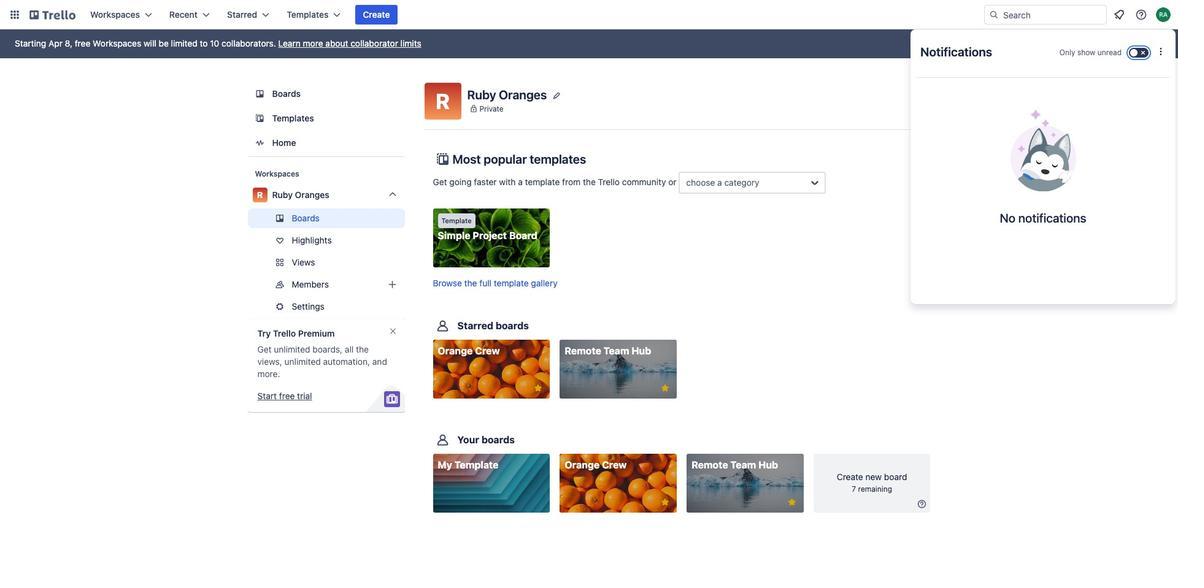 Task type: locate. For each thing, give the bounding box(es) containing it.
click to unstar this board. it will be removed from your starred list. image for your boards
[[660, 497, 671, 509]]

1 horizontal spatial ruby oranges
[[467, 87, 547, 102]]

ruby up private
[[467, 87, 496, 102]]

1 horizontal spatial free
[[279, 391, 295, 401]]

template
[[442, 217, 472, 225], [455, 460, 499, 471]]

remaining
[[858, 485, 893, 494]]

the right from
[[583, 177, 596, 187]]

add image
[[385, 277, 400, 292]]

1 vertical spatial boards
[[292, 213, 320, 223]]

1 horizontal spatial trello
[[598, 177, 620, 187]]

no
[[1000, 211, 1016, 225]]

0 horizontal spatial orange crew link
[[433, 340, 550, 399]]

template inside template simple project board
[[442, 217, 472, 225]]

the right 'all'
[[356, 344, 369, 355]]

1 horizontal spatial orange crew link
[[560, 454, 677, 513]]

0 horizontal spatial orange crew
[[438, 346, 500, 357]]

a
[[518, 177, 523, 187], [718, 177, 722, 188]]

starred for starred boards
[[458, 321, 494, 332]]

more
[[303, 38, 323, 48]]

templates
[[287, 9, 329, 20], [272, 113, 314, 123]]

0 vertical spatial r
[[436, 88, 450, 114]]

1 vertical spatial team
[[731, 460, 756, 471]]

board
[[884, 472, 908, 483]]

create up collaborator
[[363, 9, 390, 20]]

0 vertical spatial templates
[[287, 9, 329, 20]]

1 vertical spatial remote team hub link
[[687, 454, 804, 513]]

unlimited down "boards,"
[[285, 357, 321, 367]]

r left private
[[436, 88, 450, 114]]

0 vertical spatial free
[[75, 38, 90, 48]]

trello left the community on the top right of the page
[[598, 177, 620, 187]]

1 vertical spatial trello
[[273, 328, 296, 339]]

trello
[[598, 177, 620, 187], [273, 328, 296, 339]]

0 vertical spatial template
[[525, 177, 560, 187]]

0 vertical spatial team
[[604, 346, 629, 357]]

0 horizontal spatial remote
[[565, 346, 601, 357]]

1 vertical spatial orange
[[565, 460, 600, 471]]

choose a category
[[686, 177, 760, 188]]

0 horizontal spatial team
[[604, 346, 629, 357]]

boards for first 'boards' link from the bottom of the page
[[292, 213, 320, 223]]

1 horizontal spatial hub
[[759, 460, 778, 471]]

0 vertical spatial trello
[[598, 177, 620, 187]]

a right with
[[518, 177, 523, 187]]

0 horizontal spatial r
[[257, 190, 263, 200]]

0 vertical spatial orange
[[438, 346, 473, 357]]

starred button
[[220, 5, 277, 25]]

1 vertical spatial unlimited
[[285, 357, 321, 367]]

get up views,
[[257, 344, 272, 355]]

boards right board icon
[[272, 88, 301, 99]]

0 horizontal spatial starred
[[227, 9, 257, 20]]

1 vertical spatial ruby oranges
[[272, 190, 329, 200]]

boards for your boards
[[482, 435, 515, 446]]

the
[[583, 177, 596, 187], [464, 278, 477, 289], [356, 344, 369, 355]]

boards down browse the full template gallery
[[496, 321, 529, 332]]

no notifications
[[1000, 211, 1087, 225]]

create
[[363, 9, 390, 20], [837, 472, 864, 483]]

notifications
[[1019, 211, 1087, 225]]

be
[[159, 38, 169, 48]]

0 vertical spatial template
[[442, 217, 472, 225]]

boards link up highlights link
[[248, 209, 405, 228]]

0 horizontal spatial hub
[[632, 346, 651, 357]]

remote for remote team hub "link" to the right
[[692, 460, 728, 471]]

1 vertical spatial free
[[279, 391, 295, 401]]

create inside create new board 7 remaining
[[837, 472, 864, 483]]

1 horizontal spatial remote
[[692, 460, 728, 471]]

ruby down home
[[272, 190, 293, 200]]

0 horizontal spatial orange
[[438, 346, 473, 357]]

boards right your
[[482, 435, 515, 446]]

crew for click to unstar this board. it will be removed from your starred list. icon within the orange crew link
[[602, 460, 627, 471]]

template down your
[[455, 460, 499, 471]]

create new board 7 remaining
[[837, 472, 908, 494]]

1 vertical spatial template
[[455, 460, 499, 471]]

0 horizontal spatial get
[[257, 344, 272, 355]]

1 vertical spatial oranges
[[295, 190, 329, 200]]

0 horizontal spatial remote team hub link
[[560, 340, 677, 399]]

0 horizontal spatial the
[[356, 344, 369, 355]]

the for get going faster with a template from the trello community or
[[583, 177, 596, 187]]

browse
[[433, 278, 462, 289]]

0 horizontal spatial create
[[363, 9, 390, 20]]

template right "full"
[[494, 278, 529, 289]]

1 vertical spatial starred
[[458, 321, 494, 332]]

community
[[622, 177, 666, 187]]

starred up collaborators.
[[227, 9, 257, 20]]

more.
[[257, 369, 280, 379]]

free inside button
[[279, 391, 295, 401]]

1 horizontal spatial get
[[433, 177, 447, 187]]

create up 7
[[837, 472, 864, 483]]

1 horizontal spatial orange
[[565, 460, 600, 471]]

8,
[[65, 38, 72, 48]]

0 vertical spatial orange crew link
[[433, 340, 550, 399]]

0 vertical spatial ruby
[[467, 87, 496, 102]]

0 vertical spatial orange crew
[[438, 346, 500, 357]]

1 vertical spatial remote
[[692, 460, 728, 471]]

views link
[[248, 253, 405, 273]]

get left 'going'
[[433, 177, 447, 187]]

workspaces button
[[83, 5, 160, 25]]

r
[[436, 88, 450, 114], [257, 190, 263, 200]]

starting apr 8, free workspaces will be limited to 10 collaborators. learn more about collaborator limits
[[15, 38, 422, 48]]

board
[[509, 230, 538, 241]]

oranges
[[499, 87, 547, 102], [295, 190, 329, 200]]

starred down "full"
[[458, 321, 494, 332]]

templates inside dropdown button
[[287, 9, 329, 20]]

about
[[326, 38, 348, 48]]

1 horizontal spatial create
[[837, 472, 864, 483]]

1 horizontal spatial r
[[436, 88, 450, 114]]

0 horizontal spatial trello
[[273, 328, 296, 339]]

0 vertical spatial boards link
[[248, 83, 405, 105]]

boards for 1st 'boards' link from the top of the page
[[272, 88, 301, 99]]

click to unstar this board. it will be removed from your starred list. image
[[660, 383, 671, 394], [660, 497, 671, 509], [787, 497, 798, 509]]

starred inside dropdown button
[[227, 9, 257, 20]]

home image
[[253, 136, 267, 150]]

0 vertical spatial workspaces
[[90, 9, 140, 20]]

going
[[450, 177, 472, 187]]

learn
[[278, 38, 301, 48]]

0 vertical spatial remote team hub
[[565, 346, 651, 357]]

r inside button
[[436, 88, 450, 114]]

template
[[525, 177, 560, 187], [494, 278, 529, 289]]

your
[[458, 435, 479, 446]]

0 vertical spatial crew
[[475, 346, 500, 357]]

0 vertical spatial starred
[[227, 9, 257, 20]]

boards link up templates link
[[248, 83, 405, 105]]

create for create new board 7 remaining
[[837, 472, 864, 483]]

workspaces
[[90, 9, 140, 20], [93, 38, 141, 48], [255, 169, 299, 179]]

home
[[272, 137, 296, 148]]

click to unstar this board. it will be removed from your starred list. image
[[533, 383, 544, 394]]

orange crew for the bottommost orange crew link
[[565, 460, 627, 471]]

2 vertical spatial the
[[356, 344, 369, 355]]

oranges up private
[[499, 87, 547, 102]]

remote for topmost remote team hub "link"
[[565, 346, 601, 357]]

1 vertical spatial boards link
[[248, 209, 405, 228]]

free
[[75, 38, 90, 48], [279, 391, 295, 401]]

1 horizontal spatial remote team hub
[[692, 460, 778, 471]]

starting
[[15, 38, 46, 48]]

0 horizontal spatial ruby
[[272, 190, 293, 200]]

1 vertical spatial the
[[464, 278, 477, 289]]

1 vertical spatial templates
[[272, 113, 314, 123]]

all
[[345, 344, 354, 355]]

board image
[[253, 87, 267, 101]]

remote team hub link
[[560, 340, 677, 399], [687, 454, 804, 513]]

remote team hub
[[565, 346, 651, 357], [692, 460, 778, 471]]

remote
[[565, 346, 601, 357], [692, 460, 728, 471]]

1 horizontal spatial orange crew
[[565, 460, 627, 471]]

0 horizontal spatial a
[[518, 177, 523, 187]]

trial
[[297, 391, 312, 401]]

2 horizontal spatial the
[[583, 177, 596, 187]]

show
[[1078, 48, 1096, 57]]

1 horizontal spatial crew
[[602, 460, 627, 471]]

7
[[852, 485, 856, 494]]

1 vertical spatial create
[[837, 472, 864, 483]]

1 vertical spatial crew
[[602, 460, 627, 471]]

0 vertical spatial remote
[[565, 346, 601, 357]]

ruby
[[467, 87, 496, 102], [272, 190, 293, 200]]

notifications
[[921, 45, 993, 59]]

0 vertical spatial oranges
[[499, 87, 547, 102]]

ruby oranges
[[467, 87, 547, 102], [272, 190, 329, 200]]

1 vertical spatial get
[[257, 344, 272, 355]]

sm image
[[916, 499, 928, 511]]

1 vertical spatial hub
[[759, 460, 778, 471]]

0 vertical spatial boards
[[272, 88, 301, 99]]

trello right 'try'
[[273, 328, 296, 339]]

template down templates
[[525, 177, 560, 187]]

0 vertical spatial ruby oranges
[[467, 87, 547, 102]]

r down home "image" at the left top of page
[[257, 190, 263, 200]]

unlimited
[[274, 344, 310, 355], [285, 357, 321, 367]]

0 vertical spatial create
[[363, 9, 390, 20]]

templates up home
[[272, 113, 314, 123]]

0 vertical spatial hub
[[632, 346, 651, 357]]

crew
[[475, 346, 500, 357], [602, 460, 627, 471]]

the inside try trello premium get unlimited boards, all the views, unlimited automation, and more.
[[356, 344, 369, 355]]

team
[[604, 346, 629, 357], [731, 460, 756, 471]]

template up simple at the top
[[442, 217, 472, 225]]

free left trial
[[279, 391, 295, 401]]

1 vertical spatial boards
[[482, 435, 515, 446]]

create inside button
[[363, 9, 390, 20]]

only
[[1060, 48, 1076, 57]]

1 vertical spatial r
[[257, 190, 263, 200]]

0 horizontal spatial crew
[[475, 346, 500, 357]]

templates up more
[[287, 9, 329, 20]]

free right 8,
[[75, 38, 90, 48]]

boards
[[496, 321, 529, 332], [482, 435, 515, 446]]

0 horizontal spatial ruby oranges
[[272, 190, 329, 200]]

highlights
[[292, 235, 332, 246]]

1 horizontal spatial starred
[[458, 321, 494, 332]]

0 vertical spatial the
[[583, 177, 596, 187]]

unlimited up views,
[[274, 344, 310, 355]]

starred
[[227, 9, 257, 20], [458, 321, 494, 332]]

0 horizontal spatial remote team hub
[[565, 346, 651, 357]]

members
[[292, 279, 329, 290]]

1 vertical spatial orange crew
[[565, 460, 627, 471]]

views,
[[257, 357, 282, 367]]

1 horizontal spatial team
[[731, 460, 756, 471]]

click to unstar this board. it will be removed from your starred list. image inside orange crew link
[[660, 497, 671, 509]]

start free trial
[[257, 391, 312, 401]]

get
[[433, 177, 447, 187], [257, 344, 272, 355]]

0 vertical spatial boards
[[496, 321, 529, 332]]

a right choose on the top of page
[[718, 177, 722, 188]]

ruby oranges up private
[[467, 87, 547, 102]]

hub
[[632, 346, 651, 357], [759, 460, 778, 471]]

boards up highlights
[[292, 213, 320, 223]]

oranges up highlights
[[295, 190, 329, 200]]

unread
[[1098, 48, 1122, 57]]

project
[[473, 230, 507, 241]]

starred for starred
[[227, 9, 257, 20]]

the left "full"
[[464, 278, 477, 289]]

ruby oranges up highlights
[[272, 190, 329, 200]]



Task type: describe. For each thing, give the bounding box(es) containing it.
settings link
[[248, 297, 405, 317]]

automation,
[[323, 357, 370, 367]]

to
[[200, 38, 208, 48]]

apr
[[49, 38, 63, 48]]

try trello premium get unlimited boards, all the views, unlimited automation, and more.
[[257, 328, 387, 379]]

0 vertical spatial unlimited
[[274, 344, 310, 355]]

click to unstar this board. it will be removed from your starred list. image for starred boards
[[660, 383, 671, 394]]

start
[[257, 391, 277, 401]]

browse the full template gallery link
[[433, 278, 558, 289]]

the for try trello premium get unlimited boards, all the views, unlimited automation, and more.
[[356, 344, 369, 355]]

1 boards link from the top
[[248, 83, 405, 105]]

gallery
[[531, 278, 558, 289]]

0 horizontal spatial oranges
[[295, 190, 329, 200]]

hub for remote team hub "link" to the right
[[759, 460, 778, 471]]

orange for the bottommost orange crew link
[[565, 460, 600, 471]]

browse the full template gallery
[[433, 278, 558, 289]]

crew for click to unstar this board. it will be removed from your starred list. image
[[475, 346, 500, 357]]

home link
[[248, 132, 405, 154]]

highlights link
[[248, 231, 405, 250]]

category
[[725, 177, 760, 188]]

private
[[480, 104, 504, 113]]

start free trial button
[[257, 390, 312, 403]]

collaborator
[[351, 38, 398, 48]]

0 vertical spatial remote team hub link
[[560, 340, 677, 399]]

learn more about collaborator limits link
[[278, 38, 422, 48]]

limited
[[171, 38, 198, 48]]

10
[[210, 38, 219, 48]]

collaborators.
[[222, 38, 276, 48]]

popular
[[484, 152, 527, 166]]

template board image
[[253, 111, 267, 126]]

boards for starred boards
[[496, 321, 529, 332]]

templates
[[530, 152, 586, 166]]

1 horizontal spatial oranges
[[499, 87, 547, 102]]

or
[[669, 177, 677, 187]]

1 horizontal spatial ruby
[[467, 87, 496, 102]]

limits
[[401, 38, 422, 48]]

settings
[[292, 301, 325, 312]]

1 vertical spatial workspaces
[[93, 38, 141, 48]]

try
[[257, 328, 271, 339]]

back to home image
[[29, 5, 76, 25]]

templates link
[[248, 107, 405, 130]]

2 vertical spatial workspaces
[[255, 169, 299, 179]]

only show unread
[[1060, 48, 1122, 57]]

1 vertical spatial template
[[494, 278, 529, 289]]

premium
[[298, 328, 335, 339]]

from
[[562, 177, 581, 187]]

create button
[[356, 5, 397, 25]]

workspaces inside popup button
[[90, 9, 140, 20]]

1 horizontal spatial remote team hub link
[[687, 454, 804, 513]]

template simple project board
[[438, 217, 538, 241]]

1 vertical spatial orange crew link
[[560, 454, 677, 513]]

full
[[480, 278, 492, 289]]

0 vertical spatial get
[[433, 177, 447, 187]]

simple
[[438, 230, 471, 241]]

trello inside try trello premium get unlimited boards, all the views, unlimited automation, and more.
[[273, 328, 296, 339]]

hub for topmost remote team hub "link"
[[632, 346, 651, 357]]

choose
[[686, 177, 715, 188]]

faster
[[474, 177, 497, 187]]

will
[[144, 38, 156, 48]]

taco image
[[1011, 110, 1076, 192]]

1 vertical spatial remote team hub
[[692, 460, 778, 471]]

get going faster with a template from the trello community or
[[433, 177, 679, 187]]

templates button
[[279, 5, 348, 25]]

1 horizontal spatial a
[[718, 177, 722, 188]]

my template link
[[433, 454, 550, 513]]

most
[[453, 152, 481, 166]]

team for topmost remote team hub "link"
[[604, 346, 629, 357]]

your boards
[[458, 435, 515, 446]]

my
[[438, 460, 452, 471]]

boards,
[[313, 344, 343, 355]]

and
[[373, 357, 387, 367]]

with
[[499, 177, 516, 187]]

1 horizontal spatial the
[[464, 278, 477, 289]]

open information menu image
[[1136, 9, 1148, 21]]

Search field
[[999, 6, 1107, 24]]

search image
[[989, 10, 999, 20]]

members link
[[248, 275, 405, 295]]

2 boards link from the top
[[248, 209, 405, 228]]

ruby anderson (rubyanderson7) image
[[1156, 7, 1171, 22]]

0 horizontal spatial free
[[75, 38, 90, 48]]

my template
[[438, 460, 499, 471]]

primary element
[[0, 0, 1179, 29]]

starred boards
[[458, 321, 529, 332]]

orange for the left orange crew link
[[438, 346, 473, 357]]

most popular templates
[[453, 152, 586, 166]]

get inside try trello premium get unlimited boards, all the views, unlimited automation, and more.
[[257, 344, 272, 355]]

recent
[[169, 9, 198, 20]]

orange crew for the left orange crew link
[[438, 346, 500, 357]]

views
[[292, 257, 315, 268]]

template inside "link"
[[455, 460, 499, 471]]

0 notifications image
[[1112, 7, 1127, 22]]

team for remote team hub "link" to the right
[[731, 460, 756, 471]]

r button
[[424, 83, 461, 120]]

1 vertical spatial ruby
[[272, 190, 293, 200]]

new
[[866, 472, 882, 483]]

create for create
[[363, 9, 390, 20]]

recent button
[[162, 5, 217, 25]]



Task type: vqa. For each thing, say whether or not it's contained in the screenshot.
Try Trello Premium Get unlimited boards, all the views, unlimited automation, and more. on the left of the page
yes



